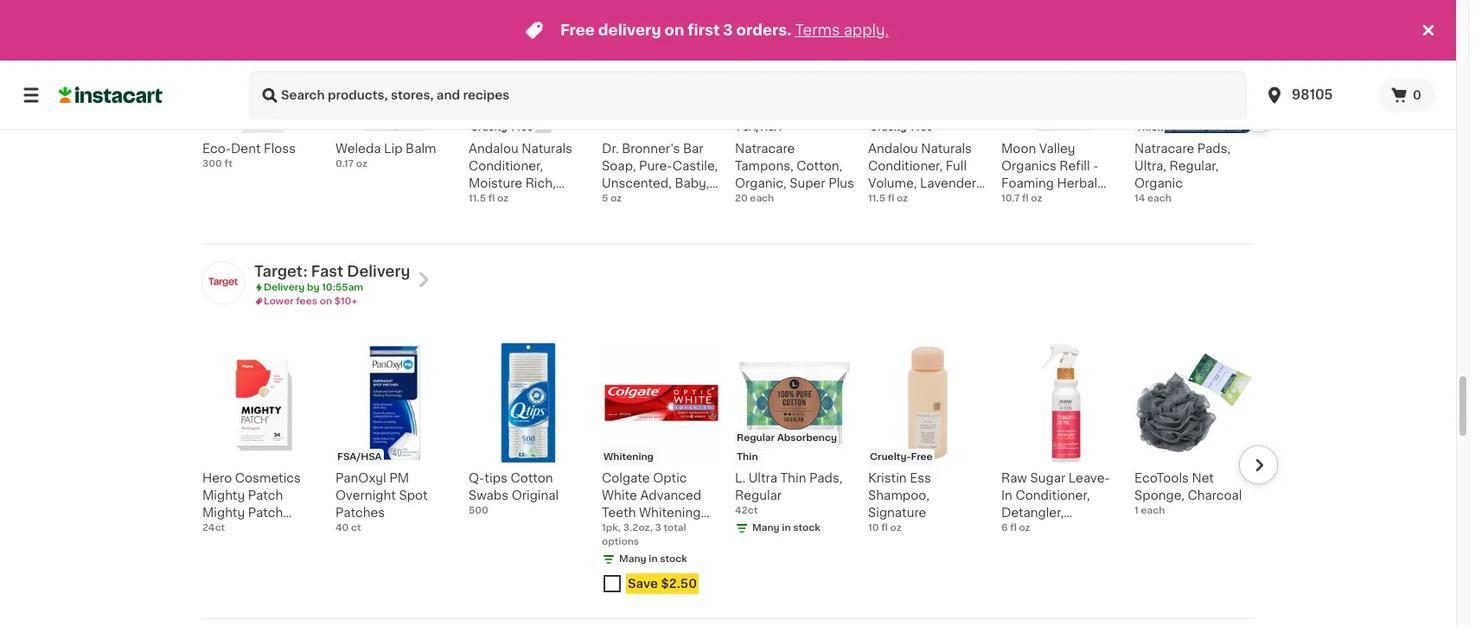 Task type: describe. For each thing, give the bounding box(es) containing it.
natracare for ultra,
[[1135, 142, 1194, 154]]

whitening inside "colgate optic white advanced teeth whitening toothpaste, sparkling white"
[[639, 506, 701, 518]]

oz inside weleda lip balm 0.17 oz
[[356, 159, 367, 168]]

cruelty-free up kristin
[[870, 452, 933, 461]]

ess
[[910, 472, 931, 484]]

panoxyl pm overnight spot patches 40 ct
[[336, 472, 428, 532]]

all-
[[602, 194, 622, 206]]

24ct
[[202, 523, 225, 532]]

20
[[735, 193, 748, 203]]

weleda
[[336, 142, 381, 154]]

pm
[[389, 472, 409, 484]]

first
[[688, 23, 720, 37]]

acne
[[284, 541, 315, 553]]

on for fees
[[320, 296, 332, 306]]

natracare pads, ultra, regular, organic 14 each
[[1135, 142, 1231, 203]]

net
[[1192, 472, 1214, 484]]

1 mighty from the top
[[202, 489, 245, 501]]

hero cosmetics mighty patch mighty patch original, hydrocolloid acne pimple patch
[[202, 472, 315, 570]]

40
[[336, 523, 349, 532]]

dent
[[231, 142, 261, 154]]

advanced
[[640, 489, 701, 501]]

natracare tampons, cotton, organic, super plus 20 each
[[735, 142, 854, 203]]

42ct
[[735, 505, 758, 515]]

pimple
[[202, 558, 244, 570]]

1 horizontal spatial white
[[661, 541, 697, 553]]

andalou naturals conditioner, full volume, lavender & biotin
[[868, 142, 976, 206]]

in for colgate optic white advanced teeth whitening toothpaste, sparkling white
[[649, 554, 658, 563]]

oil
[[507, 194, 524, 206]]

unscented,
[[602, 177, 672, 189]]

soap
[[1037, 194, 1068, 206]]

argan
[[469, 194, 504, 206]]

eco-
[[202, 142, 231, 154]]

fl for &
[[888, 193, 894, 203]]

terms
[[795, 23, 840, 37]]

optic
[[653, 472, 687, 484]]

options
[[602, 537, 639, 546]]

10:55am
[[322, 282, 363, 292]]

kristin
[[868, 472, 907, 484]]

andalou for andalou naturals conditioner, moisture rich, argan oil & shea
[[469, 142, 519, 154]]

one
[[622, 194, 648, 206]]

0 vertical spatial patch
[[248, 489, 283, 501]]

naturals for moisture
[[522, 142, 572, 154]]

in for l. ultra thin pads, regular
[[782, 523, 791, 532]]

1 vertical spatial fsa/hsa
[[337, 452, 382, 461]]

-
[[1093, 160, 1099, 172]]

0 vertical spatial white
[[602, 489, 637, 501]]

lower fees on $10+
[[264, 296, 357, 306]]

0 button
[[1378, 78, 1435, 112]]

rich,
[[525, 177, 556, 189]]

ft
[[224, 159, 232, 168]]

panoxyl
[[336, 472, 386, 484]]

cosmetics
[[235, 472, 301, 484]]

0 vertical spatial whitening
[[604, 452, 654, 461]]

1 horizontal spatial fsa/hsa
[[737, 122, 781, 132]]

0
[[1413, 89, 1422, 101]]

weleda lip balm 0.17 oz
[[336, 142, 436, 168]]

organic,
[[735, 177, 787, 189]]

save $2.50 button
[[602, 569, 721, 601]]

pure-
[[639, 160, 672, 172]]

original,
[[202, 524, 253, 536]]

target: fast delivery image
[[202, 262, 244, 303]]

5 oz
[[602, 193, 622, 203]]

& inside andalou naturals conditioner, moisture rich, argan oil & shea
[[527, 194, 537, 206]]

maximum
[[1136, 103, 1185, 113]]

total
[[664, 523, 686, 532]]

1 vertical spatial delivery
[[264, 282, 305, 292]]

5
[[602, 193, 608, 203]]

save
[[628, 577, 658, 589]]

shea
[[540, 194, 571, 206]]

98105
[[1292, 88, 1333, 101]]

cotton
[[511, 472, 553, 484]]

1pk, 3.2oz, 3 total options
[[602, 523, 686, 546]]

+
[[1071, 524, 1079, 536]]

bar
[[683, 142, 704, 154]]

castile,
[[672, 160, 718, 172]]

moisture
[[469, 177, 522, 189]]

shampoo,
[[868, 489, 929, 501]]

pads, inside "l. ultra thin pads, regular 42ct"
[[809, 472, 843, 484]]

cotton,
[[797, 160, 842, 172]]

toothpaste,
[[602, 524, 674, 536]]

signature
[[868, 506, 926, 518]]

each inside ecotools net sponge, charcoal 1 each
[[1141, 505, 1165, 515]]

delivery by 10:55am
[[264, 282, 363, 292]]

10.7
[[1001, 193, 1020, 203]]

hydrocolloid
[[202, 541, 281, 553]]

colgate optic white advanced teeth whitening toothpaste, sparkling white
[[602, 472, 701, 553]]

terms apply. link
[[795, 23, 889, 37]]

plus
[[829, 177, 854, 189]]

many in stock for colgate optic white advanced teeth whitening toothpaste, sparkling white
[[619, 554, 687, 563]]

naturals for full
[[921, 142, 972, 154]]

$2.50
[[661, 577, 697, 589]]

q-
[[469, 472, 485, 484]]

0.17
[[336, 159, 354, 168]]

$10+
[[334, 296, 357, 306]]

refill
[[1060, 160, 1090, 172]]

milk
[[1001, 541, 1026, 553]]

oz down moisture
[[497, 193, 509, 203]]

organics
[[1001, 160, 1057, 172]]

ecotools net sponge, charcoal 1 each
[[1135, 472, 1242, 515]]

on for delivery
[[665, 23, 684, 37]]

10.7 fl oz
[[1001, 193, 1042, 203]]



Task type: vqa. For each thing, say whether or not it's contained in the screenshot.
the soap in the top right of the page
yes



Task type: locate. For each thing, give the bounding box(es) containing it.
oz down signature
[[890, 523, 902, 532]]

free inside limited time offer region
[[560, 23, 595, 37]]

2 mighty from the top
[[202, 506, 245, 518]]

1 horizontal spatial on
[[665, 23, 684, 37]]

tampons,
[[735, 160, 794, 172]]

volume,
[[868, 177, 917, 189]]

stock for colgate optic white advanced teeth whitening toothpaste, sparkling white
[[660, 554, 687, 563]]

0 vertical spatial delivery
[[347, 264, 410, 278]]

conditioner, up volume,
[[868, 160, 943, 172]]

white up teeth
[[602, 489, 637, 501]]

1 vertical spatial whitening
[[639, 506, 701, 518]]

lip
[[384, 142, 403, 154]]

1 vertical spatial many in stock
[[619, 554, 687, 563]]

fl for oil
[[488, 193, 495, 203]]

many down 42ct
[[752, 523, 780, 532]]

1 vertical spatial on
[[320, 296, 332, 306]]

0 horizontal spatial 11.5 fl oz
[[469, 193, 509, 203]]

3 inside limited time offer region
[[723, 23, 733, 37]]

free up andalou naturals conditioner, moisture rich, argan oil & shea
[[511, 122, 533, 132]]

lower
[[264, 296, 294, 306]]

1 horizontal spatial many
[[752, 523, 780, 532]]

fsa/hsa up panoxyl
[[337, 452, 382, 461]]

1 naturals from the left
[[522, 142, 572, 154]]

oz down foaming
[[1031, 193, 1042, 203]]

hero
[[202, 472, 232, 484]]

1 horizontal spatial conditioner,
[[868, 160, 943, 172]]

fees
[[296, 296, 317, 306]]

delivery up 10:55am
[[347, 264, 410, 278]]

1 vertical spatial thin
[[780, 472, 806, 484]]

11.5
[[469, 193, 486, 203], [868, 193, 885, 203]]

1 horizontal spatial 11.5 fl oz
[[868, 193, 908, 203]]

fl for herbal
[[1022, 193, 1029, 203]]

many inside product group
[[619, 554, 647, 563]]

mighty down hero
[[202, 489, 245, 501]]

11.5 for andalou naturals conditioner, moisture rich, argan oil & shea
[[469, 193, 486, 203]]

fl down moisture
[[488, 193, 495, 203]]

stock inside product group
[[660, 554, 687, 563]]

moon valley organics refill - foaming herbal hand soap
[[1001, 142, 1099, 206]]

2 11.5 fl oz from the left
[[868, 193, 908, 203]]

1 item carousel region from the top
[[178, 7, 1278, 237]]

pads, up the regular,
[[1198, 142, 1231, 154]]

naturals up full
[[921, 142, 972, 154]]

1 11.5 from the left
[[469, 193, 486, 203]]

cruelty-free up andalou naturals conditioner, full volume, lavender & biotin
[[870, 122, 933, 132]]

500
[[469, 505, 489, 515]]

conditioner, inside andalou naturals conditioner, moisture rich, argan oil & shea
[[469, 160, 543, 172]]

1 vertical spatial white
[[661, 541, 697, 553]]

in
[[1001, 489, 1013, 501]]

thin right ultra
[[780, 472, 806, 484]]

0 horizontal spatial pads,
[[809, 472, 843, 484]]

balm
[[406, 142, 436, 154]]

super
[[790, 177, 826, 189]]

in down "l. ultra thin pads, regular 42ct"
[[782, 523, 791, 532]]

1 horizontal spatial 3
[[723, 23, 733, 37]]

dr. bronner's bar soap, pure-castile, unscented, baby, all-one hemp
[[602, 142, 718, 206]]

2 item carousel region from the top
[[178, 336, 1278, 611]]

delivery up lower at top
[[264, 282, 305, 292]]

oz down detangler,
[[1019, 523, 1030, 532]]

many for l. ultra thin pads, regular
[[752, 523, 780, 532]]

on left first
[[665, 23, 684, 37]]

0 vertical spatial mighty
[[202, 489, 245, 501]]

many down sparkling
[[619, 554, 647, 563]]

oz right 5
[[610, 193, 622, 203]]

sugar
[[1030, 472, 1066, 484]]

delivery
[[598, 23, 661, 37]]

1 vertical spatial patch
[[248, 506, 283, 518]]

conditioner, inside andalou naturals conditioner, full volume, lavender & biotin
[[868, 160, 943, 172]]

1 vertical spatial 3
[[655, 523, 661, 532]]

fsa/hsa
[[737, 122, 781, 132], [337, 452, 382, 461]]

regular,
[[1170, 160, 1219, 172]]

andalou up moisture
[[469, 142, 519, 154]]

item carousel region containing eco-dent floss
[[178, 7, 1278, 237]]

natracare
[[735, 142, 795, 154], [1135, 142, 1194, 154]]

0 vertical spatial fsa/hsa
[[737, 122, 781, 132]]

in inside product group
[[649, 554, 658, 563]]

regular down ultra
[[735, 489, 782, 501]]

hemp
[[651, 194, 688, 206]]

& left biotin
[[868, 194, 878, 206]]

1 vertical spatial in
[[649, 554, 658, 563]]

many in stock for l. ultra thin pads, regular
[[752, 523, 821, 532]]

sparkling
[[602, 541, 658, 553]]

pads, inside natracare pads, ultra, regular, organic 14 each
[[1198, 142, 1231, 154]]

2 natracare from the left
[[1135, 142, 1194, 154]]

natracare for cotton,
[[735, 142, 795, 154]]

0 horizontal spatial thin
[[737, 452, 758, 461]]

0 horizontal spatial absorbency
[[777, 433, 837, 442]]

2 & from the left
[[868, 194, 878, 206]]

ultra
[[749, 472, 777, 484]]

each down organic, at the top of the page
[[750, 193, 774, 203]]

thick
[[1136, 122, 1163, 132]]

strawberry
[[1001, 524, 1068, 536]]

ultra,
[[1135, 160, 1166, 172]]

cruelty- up volume,
[[870, 122, 911, 132]]

conditioner, inside raw sugar leave- in conditioner, detangler, strawberry + oat milk
[[1016, 489, 1090, 501]]

0 vertical spatial many in stock
[[752, 523, 821, 532]]

l.
[[735, 472, 745, 484]]

1 horizontal spatial many in stock
[[752, 523, 821, 532]]

cruelty-free for andalou naturals conditioner, moisture rich, argan oil & shea
[[470, 122, 533, 132]]

natracare inside natracare pads, ultra, regular, organic 14 each
[[1135, 142, 1194, 154]]

0 horizontal spatial many
[[619, 554, 647, 563]]

oat
[[1082, 524, 1104, 536]]

1 horizontal spatial stock
[[793, 523, 821, 532]]

stock up $2.50
[[660, 554, 687, 563]]

oz inside kristin ess shampoo, signature 10 fl oz
[[890, 523, 902, 532]]

kristin ess shampoo, signature 10 fl oz
[[868, 472, 931, 532]]

2 vertical spatial patch
[[247, 558, 282, 570]]

&
[[527, 194, 537, 206], [868, 194, 878, 206]]

0 horizontal spatial delivery
[[264, 282, 305, 292]]

1 horizontal spatial absorbency
[[1187, 103, 1247, 113]]

2 andalou from the left
[[868, 142, 918, 154]]

10
[[868, 523, 879, 532]]

11.5 fl oz for oil
[[469, 193, 509, 203]]

0 vertical spatial thin
[[737, 452, 758, 461]]

free for andalou naturals conditioner, moisture rich, argan oil & shea
[[511, 122, 533, 132]]

0 horizontal spatial naturals
[[522, 142, 572, 154]]

11.5 down volume,
[[868, 193, 885, 203]]

0 vertical spatial item carousel region
[[178, 7, 1278, 237]]

cruelty-
[[470, 122, 511, 132], [870, 122, 911, 132], [870, 452, 911, 461]]

andalou up volume,
[[868, 142, 918, 154]]

3
[[723, 23, 733, 37], [655, 523, 661, 532]]

many in stock down 1pk, 3.2oz, 3 total options
[[619, 554, 687, 563]]

absorbency up "l. ultra thin pads, regular 42ct"
[[777, 433, 837, 442]]

6 fl oz
[[1001, 523, 1030, 532]]

naturals
[[522, 142, 572, 154], [921, 142, 972, 154]]

0 horizontal spatial on
[[320, 296, 332, 306]]

cruelty- for andalou naturals conditioner, moisture rich, argan oil & shea
[[470, 122, 511, 132]]

1 vertical spatial pads,
[[809, 472, 843, 484]]

oz down volume,
[[897, 193, 908, 203]]

stock down "l. ultra thin pads, regular 42ct"
[[793, 523, 821, 532]]

fl for strawberry
[[1010, 523, 1017, 532]]

1 horizontal spatial 11.5
[[868, 193, 885, 203]]

0 vertical spatial 3
[[723, 23, 733, 37]]

spot
[[399, 489, 428, 501]]

detangler,
[[1001, 506, 1064, 518]]

free up "ess"
[[911, 452, 933, 461]]

regular
[[737, 433, 775, 442], [735, 489, 782, 501]]

white
[[602, 489, 637, 501], [661, 541, 697, 553]]

0 horizontal spatial natracare
[[735, 142, 795, 154]]

1
[[1135, 505, 1139, 515]]

ct
[[351, 523, 361, 532]]

herbal
[[1057, 177, 1097, 189]]

fast
[[311, 264, 343, 278]]

1 horizontal spatial naturals
[[921, 142, 972, 154]]

cruelty-free up andalou naturals conditioner, moisture rich, argan oil & shea
[[470, 122, 533, 132]]

0 horizontal spatial many in stock
[[619, 554, 687, 563]]

absorbency for l. ultra thin pads, regular
[[777, 433, 837, 442]]

0 horizontal spatial stock
[[660, 554, 687, 563]]

1 andalou from the left
[[469, 142, 519, 154]]

1 horizontal spatial natracare
[[1135, 142, 1194, 154]]

free for kristin ess shampoo, signature
[[911, 452, 933, 461]]

fsa/hsa down search field
[[737, 122, 781, 132]]

patch
[[248, 489, 283, 501], [248, 506, 283, 518], [247, 558, 282, 570]]

3 inside 1pk, 3.2oz, 3 total options
[[655, 523, 661, 532]]

maximum absorbency
[[1136, 103, 1247, 113]]

0 vertical spatial stock
[[793, 523, 821, 532]]

naturals inside andalou naturals conditioner, full volume, lavender & biotin
[[921, 142, 972, 154]]

11.5 fl oz
[[469, 193, 509, 203], [868, 193, 908, 203]]

andalou naturals conditioner, moisture rich, argan oil & shea
[[469, 142, 572, 206]]

baby,
[[675, 177, 710, 189]]

0 horizontal spatial 11.5
[[469, 193, 486, 203]]

many
[[752, 523, 780, 532], [619, 554, 647, 563]]

stock
[[793, 523, 821, 532], [660, 554, 687, 563]]

conditioner,
[[469, 160, 543, 172], [868, 160, 943, 172], [1016, 489, 1090, 501]]

tips
[[485, 472, 507, 484]]

fl right 6
[[1010, 523, 1017, 532]]

0 horizontal spatial conditioner,
[[469, 160, 543, 172]]

each inside natracare pads, ultra, regular, organic 14 each
[[1148, 193, 1172, 203]]

3 left total
[[655, 523, 661, 532]]

regular absorbency
[[737, 433, 837, 442]]

1 vertical spatial many
[[619, 554, 647, 563]]

raw sugar leave- in conditioner, detangler, strawberry + oat milk
[[1001, 472, 1110, 553]]

moon
[[1001, 142, 1036, 154]]

each inside natracare tampons, cotton, organic, super plus 20 each
[[750, 193, 774, 203]]

1 vertical spatial absorbency
[[777, 433, 837, 442]]

andalou inside andalou naturals conditioner, moisture rich, argan oil & shea
[[469, 142, 519, 154]]

item carousel region containing hero cosmetics mighty patch mighty patch original, hydrocolloid acne pimple patch
[[178, 336, 1278, 611]]

natracare up the ultra,
[[1135, 142, 1194, 154]]

0 vertical spatial absorbency
[[1187, 103, 1247, 113]]

natracare up tampons,
[[735, 142, 795, 154]]

on down delivery by 10:55am
[[320, 296, 332, 306]]

0 horizontal spatial fsa/hsa
[[337, 452, 382, 461]]

foaming
[[1001, 177, 1054, 189]]

1 horizontal spatial andalou
[[868, 142, 918, 154]]

2 naturals from the left
[[921, 142, 972, 154]]

conditioner, down sugar
[[1016, 489, 1090, 501]]

limited time offer region
[[0, 0, 1418, 61]]

free delivery on first 3 orders. terms apply.
[[560, 23, 889, 37]]

sponge,
[[1135, 489, 1185, 501]]

1 11.5 fl oz from the left
[[469, 193, 509, 203]]

11.5 for andalou naturals conditioner, full volume, lavender & biotin
[[868, 193, 885, 203]]

absorbency right the maximum
[[1187, 103, 1247, 113]]

ecotools
[[1135, 472, 1189, 484]]

free up andalou naturals conditioner, full volume, lavender & biotin
[[911, 122, 933, 132]]

conditioner, for rich,
[[469, 160, 543, 172]]

andalou for andalou naturals conditioner, full volume, lavender & biotin
[[868, 142, 918, 154]]

2 11.5 from the left
[[868, 193, 885, 203]]

naturals up rich,
[[522, 142, 572, 154]]

11.5 fl oz for &
[[868, 193, 908, 203]]

organic
[[1135, 177, 1183, 189]]

0 vertical spatial regular
[[737, 433, 775, 442]]

1 horizontal spatial pads,
[[1198, 142, 1231, 154]]

andalou inside andalou naturals conditioner, full volume, lavender & biotin
[[868, 142, 918, 154]]

fl right the 10
[[881, 523, 888, 532]]

many for colgate optic white advanced teeth whitening toothpaste, sparkling white
[[619, 554, 647, 563]]

cruelty- up kristin
[[870, 452, 911, 461]]

1 vertical spatial regular
[[735, 489, 782, 501]]

1 horizontal spatial in
[[782, 523, 791, 532]]

300
[[202, 159, 222, 168]]

pads, down regular absorbency
[[809, 472, 843, 484]]

1 vertical spatial item carousel region
[[178, 336, 1278, 611]]

regular inside "l. ultra thin pads, regular 42ct"
[[735, 489, 782, 501]]

white down total
[[661, 541, 697, 553]]

0 vertical spatial many
[[752, 523, 780, 532]]

oz down weleda
[[356, 159, 367, 168]]

Search field
[[249, 71, 1247, 119]]

1 vertical spatial mighty
[[202, 506, 245, 518]]

item carousel region
[[178, 7, 1278, 237], [178, 336, 1278, 611]]

natracare inside natracare tampons, cotton, organic, super plus 20 each
[[735, 142, 795, 154]]

conditioner, for volume,
[[868, 160, 943, 172]]

by
[[307, 282, 320, 292]]

0 horizontal spatial in
[[649, 554, 658, 563]]

& right 'oil'
[[527, 194, 537, 206]]

1 & from the left
[[527, 194, 537, 206]]

None search field
[[249, 71, 1247, 119]]

11.5 down moisture
[[469, 193, 486, 203]]

oz
[[356, 159, 367, 168], [497, 193, 509, 203], [610, 193, 622, 203], [897, 193, 908, 203], [1031, 193, 1042, 203], [890, 523, 902, 532], [1019, 523, 1030, 532]]

whitening up total
[[639, 506, 701, 518]]

biotin
[[881, 194, 916, 206]]

in down 1pk, 3.2oz, 3 total options
[[649, 554, 658, 563]]

cruelty-free for andalou naturals conditioner, full volume, lavender & biotin
[[870, 122, 933, 132]]

naturals inside andalou naturals conditioner, moisture rich, argan oil & shea
[[522, 142, 572, 154]]

floss
[[264, 142, 296, 154]]

l. ultra thin pads, regular 42ct
[[735, 472, 843, 515]]

target:
[[254, 264, 307, 278]]

3 right first
[[723, 23, 733, 37]]

colgate
[[602, 472, 650, 484]]

absorbency for natracare pads, ultra, regular, organic
[[1187, 103, 1247, 113]]

leave-
[[1069, 472, 1110, 484]]

instacart logo image
[[59, 85, 163, 105]]

1 horizontal spatial &
[[868, 194, 878, 206]]

fl right 10.7
[[1022, 193, 1029, 203]]

free for andalou naturals conditioner, full volume, lavender & biotin
[[911, 122, 933, 132]]

conditioner, up moisture
[[469, 160, 543, 172]]

1 horizontal spatial thin
[[780, 472, 806, 484]]

0 horizontal spatial white
[[602, 489, 637, 501]]

1pk,
[[602, 523, 621, 532]]

fl inside kristin ess shampoo, signature 10 fl oz
[[881, 523, 888, 532]]

many in stock down "l. ultra thin pads, regular 42ct"
[[752, 523, 821, 532]]

raw
[[1001, 472, 1027, 484]]

thin inside "l. ultra thin pads, regular 42ct"
[[780, 472, 806, 484]]

on inside limited time offer region
[[665, 23, 684, 37]]

pads,
[[1198, 142, 1231, 154], [809, 472, 843, 484]]

stock for l. ultra thin pads, regular
[[793, 523, 821, 532]]

0 vertical spatial in
[[782, 523, 791, 532]]

many in stock inside product group
[[619, 554, 687, 563]]

cruelty- for andalou naturals conditioner, full volume, lavender & biotin
[[870, 122, 911, 132]]

0 horizontal spatial 3
[[655, 523, 661, 532]]

1 natracare from the left
[[735, 142, 795, 154]]

1 vertical spatial stock
[[660, 554, 687, 563]]

0 vertical spatial pads,
[[1198, 142, 1231, 154]]

1 horizontal spatial delivery
[[347, 264, 410, 278]]

free left delivery
[[560, 23, 595, 37]]

0 horizontal spatial &
[[527, 194, 537, 206]]

mighty up original,
[[202, 506, 245, 518]]

11.5 fl oz down volume,
[[868, 193, 908, 203]]

fl down volume,
[[888, 193, 894, 203]]

free
[[560, 23, 595, 37], [511, 122, 533, 132], [911, 122, 933, 132], [911, 452, 933, 461]]

& inside andalou naturals conditioner, full volume, lavender & biotin
[[868, 194, 878, 206]]

2 horizontal spatial conditioner,
[[1016, 489, 1090, 501]]

cruelty- up andalou naturals conditioner, moisture rich, argan oil & shea
[[470, 122, 511, 132]]

thin up l.
[[737, 452, 758, 461]]

11.5 fl oz down moisture
[[469, 193, 509, 203]]

product group
[[602, 343, 721, 601]]

whitening up colgate
[[604, 452, 654, 461]]

soap,
[[602, 160, 636, 172]]

each right 1
[[1141, 505, 1165, 515]]

0 horizontal spatial andalou
[[469, 142, 519, 154]]

regular up ultra
[[737, 433, 775, 442]]

each down organic
[[1148, 193, 1172, 203]]

0 vertical spatial on
[[665, 23, 684, 37]]

teeth
[[602, 506, 636, 518]]



